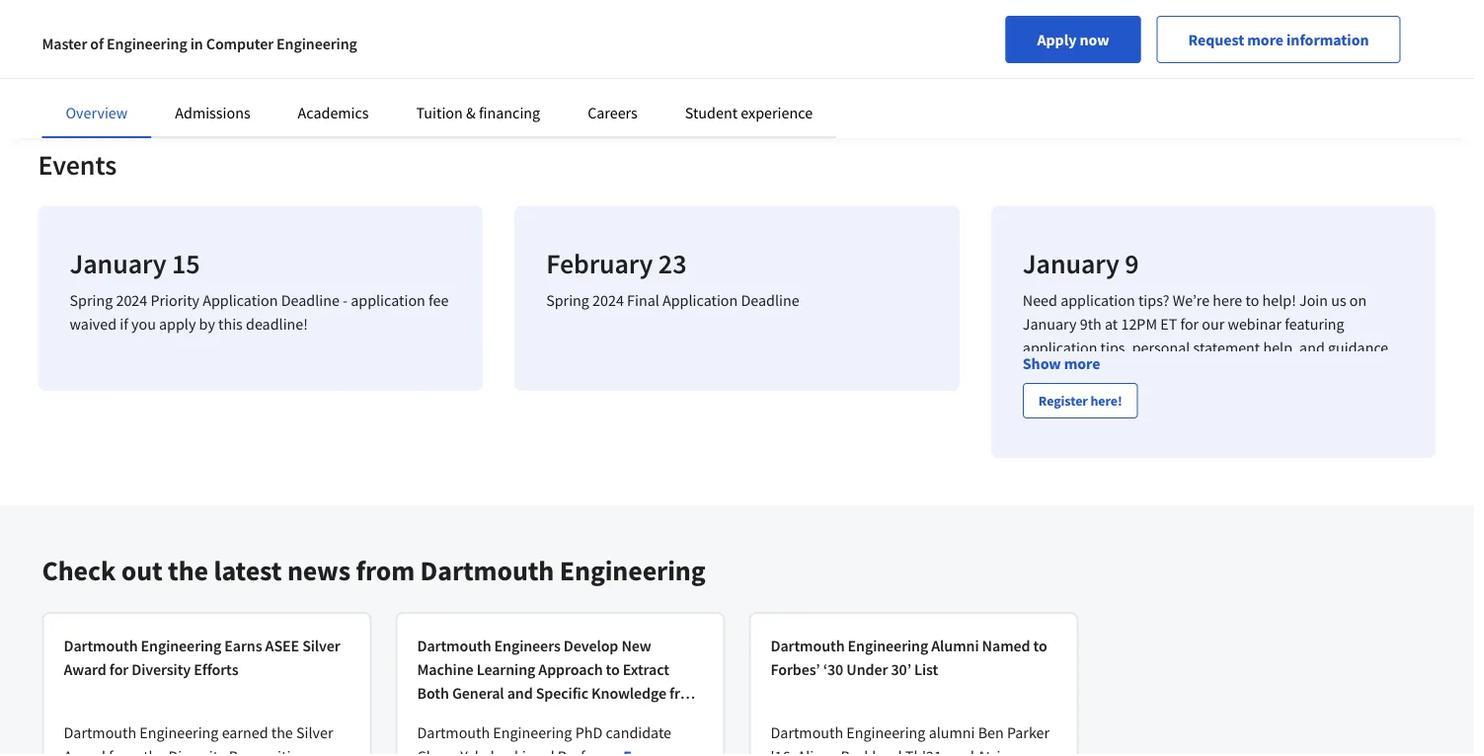 Task type: describe. For each thing, give the bounding box(es) containing it.
you down as
[[1320, 528, 1344, 548]]

see
[[1184, 599, 1207, 619]]

when
[[1280, 528, 1317, 548]]

academics link
[[298, 103, 369, 123]]

dartmouth inside need application tips? we're here to help! join us on january 9th at 12pm et for our webinar featuring application tips, personal statement help, and guidance for getting letters of recommendation. get an inside scoop on how to prepare a strong application for the online dartmouth master of engineering in computer engineering (meng). in this live session, we will focus on: application tips, who and how to ask for letters of recommendations, acing your personal statement, how to make your application stand out, and more!  as a reminder, the application fee is waived when you submit before january 15th. so take this opportunity to ask questions on how to perfect your application before you submit. we can't wait to see you there!
[[1023, 410, 1096, 429]]

engineering up live at the right bottom of the page
[[1163, 410, 1242, 429]]

alumni
[[932, 636, 980, 656]]

to up wait
[[1143, 576, 1157, 595]]

us
[[1332, 291, 1347, 311]]

new
[[622, 636, 652, 656]]

big
[[417, 707, 439, 727]]

of up prepare in the right bottom of the page
[[1139, 362, 1153, 382]]

admissions
[[175, 103, 251, 123]]

application down recommendation.
[[1203, 386, 1278, 406]]

online
[[1328, 386, 1369, 406]]

knowledge
[[592, 684, 667, 703]]

parker
[[1008, 723, 1050, 743]]

1 vertical spatial personal
[[1223, 481, 1281, 500]]

apply now
[[1038, 30, 1110, 49]]

final
[[627, 291, 660, 311]]

now
[[1080, 30, 1110, 49]]

january 15
[[70, 246, 200, 281]]

at
[[1105, 315, 1119, 334]]

general
[[452, 684, 504, 703]]

engineering up new
[[560, 554, 706, 588]]

earns
[[225, 636, 262, 656]]

diversity inside dartmouth engineering earned the silver award from the diversity recognitio
[[168, 747, 226, 755]]

more for show
[[1065, 354, 1101, 373]]

experience
[[741, 103, 813, 123]]

to down live at the right bottom of the page
[[1225, 457, 1238, 477]]

machine
[[417, 660, 474, 680]]

fee inside need application tips? we're here to help! join us on january 9th at 12pm et for our webinar featuring application tips, personal statement help, and guidance for getting letters of recommendation. get an inside scoop on how to prepare a strong application for the online dartmouth master of engineering in computer engineering (meng). in this live session, we will focus on: application tips, who and how to ask for letters of recommendations, acing your personal statement, how to make your application stand out, and more!  as a reminder, the application fee is waived when you submit before january 15th. so take this opportunity to ask questions on how to perfect your application before you submit. we can't wait to see you there!
[[1193, 528, 1213, 548]]

0 horizontal spatial letters
[[1094, 362, 1136, 382]]

(meng).
[[1106, 433, 1156, 453]]

stand
[[1174, 504, 1211, 524]]

overview link
[[66, 103, 128, 123]]

to left here!
[[1075, 386, 1089, 406]]

dartmouth engineering earns asee silver award for diversity efforts
[[64, 636, 341, 680]]

master inside need application tips? we're here to help! join us on january 9th at 12pm et for our webinar featuring application tips, personal statement help, and guidance for getting letters of recommendation. get an inside scoop on how to prepare a strong application for the online dartmouth master of engineering in computer engineering (meng). in this live session, we will focus on: application tips, who and how to ask for letters of recommendations, acing your personal statement, how to make your application stand out, and more!  as a reminder, the application fee is waived when you submit before january 15th. so take this opportunity to ask questions on how to perfect your application before you submit. we can't wait to see you there!
[[1099, 410, 1143, 429]]

you right the see
[[1210, 599, 1234, 619]]

engineering up "academics" link
[[277, 34, 357, 53]]

show
[[1023, 354, 1062, 373]]

extract
[[623, 660, 670, 680]]

for down get
[[1281, 386, 1300, 406]]

we're
[[1173, 291, 1210, 311]]

0 vertical spatial personal
[[1133, 338, 1191, 358]]

is
[[1216, 528, 1227, 548]]

fee inside spring 2024 priority application deadline - application fee waived if you apply by this deadline!
[[429, 291, 449, 311]]

under
[[847, 660, 888, 680]]

tuition
[[416, 103, 463, 123]]

on:
[[1372, 433, 1393, 453]]

2024 for january
[[116, 291, 147, 311]]

check out the latest news from dartmouth engineering
[[42, 554, 706, 588]]

0 vertical spatial master
[[42, 34, 87, 53]]

you down submit
[[1367, 576, 1391, 595]]

session,
[[1229, 433, 1282, 453]]

engineering down register
[[1023, 433, 1102, 453]]

1 vertical spatial before
[[1321, 576, 1364, 595]]

0 vertical spatial before
[[1023, 552, 1066, 572]]

and left professor
[[529, 747, 555, 755]]

and up acing
[[1165, 457, 1190, 477]]

january down need
[[1023, 315, 1077, 334]]

9
[[1126, 246, 1140, 281]]

of up in
[[1147, 410, 1160, 429]]

latest
[[214, 554, 282, 588]]

waived inside need application tips? we're here to help! join us on january 9th at 12pm et for our webinar featuring application tips, personal statement help, and guidance for getting letters of recommendation. get an inside scoop on how to prepare a strong application for the online dartmouth master of engineering in computer engineering (meng). in this live session, we will focus on: application tips, who and how to ask for letters of recommendations, acing your personal statement, how to make your application stand out, and more!  as a reminder, the application fee is waived when you submit before january 15th. so take this opportunity to ask questions on how to perfect your application before you submit. we can't wait to see you there!
[[1230, 528, 1277, 548]]

more for request
[[1248, 30, 1284, 49]]

0 vertical spatial on
[[1350, 291, 1368, 311]]

student
[[685, 103, 738, 123]]

webinar
[[1228, 315, 1282, 334]]

help,
[[1264, 338, 1297, 358]]

application up '15th.'
[[1115, 528, 1190, 548]]

apply
[[1038, 30, 1077, 49]]

phd
[[576, 723, 603, 743]]

application up '9th'
[[1061, 291, 1136, 311]]

specific
[[536, 684, 589, 703]]

here!
[[1091, 392, 1123, 410]]

data
[[442, 707, 473, 727]]

learning
[[477, 660, 536, 680]]

0 vertical spatial your
[[1190, 481, 1220, 500]]

dartmouth engineering earned the silver award from the diversity recognitio
[[64, 723, 341, 755]]

'16,
[[771, 747, 795, 755]]

request
[[1189, 30, 1245, 49]]

from inside dartmouth engineers develop new machine learning approach to extract both general and specific knowledge from big data dartmouth engineering phd candidate chase yakaboski and professor
[[670, 684, 702, 703]]

focus
[[1333, 433, 1369, 453]]

deadline for 23
[[741, 291, 800, 311]]

there!
[[1238, 599, 1277, 619]]

join
[[1300, 291, 1329, 311]]

th'21,
[[906, 747, 946, 755]]

dartmouth inside dartmouth engineering earned the silver award from the diversity recognitio
[[64, 723, 136, 743]]

request more information button
[[1157, 16, 1401, 63]]

reminder,
[[1023, 528, 1087, 548]]

1 tips, from the top
[[1101, 338, 1130, 358]]

how up can't
[[1111, 576, 1140, 595]]

student experience link
[[685, 103, 813, 123]]

perfect
[[1160, 576, 1207, 595]]

in
[[1159, 433, 1172, 453]]

for down the we
[[1267, 457, 1286, 477]]

register here! button
[[1023, 383, 1139, 419]]

out,
[[1214, 504, 1240, 524]]

both
[[417, 684, 449, 703]]

events
[[38, 147, 117, 182]]

and inside dartmouth engineering alumni ben parker '16, alison burklund th'21, and atr
[[950, 747, 975, 755]]

recommendations,
[[1023, 481, 1148, 500]]

deadline!
[[246, 315, 308, 334]]

silver for asee
[[302, 636, 341, 656]]

student experience
[[685, 103, 813, 123]]

award for dartmouth engineering earned the silver award from the diversity recognitio
[[64, 747, 106, 755]]

silver for the
[[296, 723, 333, 743]]

will
[[1307, 433, 1330, 453]]

and right out,
[[1243, 504, 1269, 524]]

need
[[1023, 291, 1058, 311]]

engineers
[[495, 636, 561, 656]]

application up "recommendations,"
[[1023, 457, 1098, 477]]

take
[[1183, 552, 1212, 572]]

engineering inside dartmouth engineering earns asee silver award for diversity efforts
[[141, 636, 221, 656]]

0 vertical spatial ask
[[1242, 457, 1264, 477]]

2 tips, from the top
[[1101, 457, 1130, 477]]

live
[[1203, 433, 1226, 453]]

for inside dartmouth engineering earns asee silver award for diversity efforts
[[109, 660, 129, 680]]

spring 2024 priority application deadline - application fee waived if you apply by this deadline!
[[70, 291, 449, 334]]

january up if
[[70, 246, 166, 281]]

list
[[915, 660, 939, 680]]

february
[[546, 246, 653, 281]]

'30
[[824, 660, 844, 680]]

1 horizontal spatial from
[[356, 554, 415, 588]]

january up need
[[1023, 246, 1120, 281]]

priority
[[151, 291, 200, 311]]

to inside dartmouth engineering alumni named to forbes' '30 under 30' list
[[1034, 636, 1048, 656]]

engineering inside dartmouth engineering alumni ben parker '16, alison burklund th'21, and atr
[[847, 723, 926, 743]]

engineering inside dartmouth engineers develop new machine learning approach to extract both general and specific knowledge from big data dartmouth engineering phd candidate chase yakaboski and professor
[[493, 723, 572, 743]]

spring 2024 final application deadline
[[546, 291, 800, 311]]

you inside spring 2024 priority application deadline - application fee waived if you apply by this deadline!
[[131, 315, 156, 334]]

statement
[[1194, 338, 1261, 358]]

an
[[1303, 362, 1320, 382]]



Task type: locate. For each thing, give the bounding box(es) containing it.
fee left is
[[1193, 528, 1213, 548]]

12pm
[[1122, 315, 1158, 334]]

to up knowledge at bottom
[[606, 660, 620, 680]]

&
[[466, 103, 476, 123]]

1 vertical spatial this
[[1175, 433, 1199, 453]]

careers
[[588, 103, 638, 123]]

2 deadline from the left
[[741, 291, 800, 311]]

your
[[1190, 481, 1220, 500], [1063, 504, 1093, 524], [1210, 576, 1240, 595]]

1 2024 from the left
[[116, 291, 147, 311]]

from
[[356, 554, 415, 588], [670, 684, 702, 703], [109, 747, 140, 755]]

waived right is
[[1230, 528, 1277, 548]]

1 horizontal spatial before
[[1321, 576, 1364, 595]]

personal
[[1133, 338, 1191, 358], [1223, 481, 1281, 500]]

in inside need application tips? we're here to help! join us on january 9th at 12pm et for our webinar featuring application tips, personal statement help, and guidance for getting letters of recommendation. get an inside scoop on how to prepare a strong application for the online dartmouth master of engineering in computer engineering (meng). in this live session, we will focus on: application tips, who and how to ask for letters of recommendations, acing your personal statement, how to make your application stand out, and more!  as a reminder, the application fee is waived when you submit before january 15th. so take this opportunity to ask questions on how to perfect your application before you submit. we can't wait to see you there!
[[1245, 410, 1258, 429]]

0 horizontal spatial on
[[1023, 386, 1041, 406]]

1 horizontal spatial deadline
[[741, 291, 800, 311]]

academics
[[298, 103, 369, 123]]

for right et
[[1181, 315, 1200, 334]]

getting
[[1045, 362, 1091, 382]]

1 horizontal spatial in
[[1245, 410, 1258, 429]]

spring for january 15
[[70, 291, 113, 311]]

application up getting
[[1023, 338, 1098, 358]]

alison
[[798, 747, 838, 755]]

a right as
[[1333, 504, 1341, 524]]

approach
[[539, 660, 603, 680]]

1 vertical spatial tips,
[[1101, 457, 1130, 477]]

before down submit
[[1321, 576, 1364, 595]]

2 vertical spatial this
[[1215, 552, 1239, 572]]

a
[[1147, 386, 1155, 406], [1333, 504, 1341, 524]]

award inside dartmouth engineering earns asee silver award for diversity efforts
[[64, 660, 106, 680]]

1 vertical spatial ask
[[1342, 552, 1364, 572]]

of down focus
[[1334, 457, 1347, 477]]

tips, down at
[[1101, 338, 1130, 358]]

ask down submit
[[1342, 552, 1364, 572]]

2 horizontal spatial this
[[1215, 552, 1239, 572]]

help!
[[1263, 291, 1297, 311]]

deadline inside spring 2024 priority application deadline - application fee waived if you apply by this deadline!
[[281, 291, 340, 311]]

application for january 15
[[203, 291, 278, 311]]

0 horizontal spatial before
[[1023, 552, 1066, 572]]

0 horizontal spatial fee
[[429, 291, 449, 311]]

more up "register here!" button
[[1065, 354, 1101, 373]]

personal up out,
[[1223, 481, 1281, 500]]

application down the 23
[[663, 291, 738, 311]]

register here!
[[1039, 392, 1123, 410]]

overview
[[66, 103, 128, 123]]

forbes'
[[771, 660, 821, 680]]

engineering up overview link
[[107, 34, 187, 53]]

from inside dartmouth engineering earned the silver award from the diversity recognitio
[[109, 747, 140, 755]]

in
[[190, 34, 203, 53], [1245, 410, 1258, 429]]

how down getting
[[1044, 386, 1072, 406]]

personal down et
[[1133, 338, 1191, 358]]

tuition & financing
[[416, 103, 541, 123]]

to down as
[[1325, 552, 1339, 572]]

named
[[983, 636, 1031, 656]]

1 horizontal spatial ask
[[1342, 552, 1364, 572]]

submit.
[[1023, 599, 1074, 619]]

0 vertical spatial award
[[64, 660, 106, 680]]

silver
[[302, 636, 341, 656], [296, 723, 333, 743]]

0 horizontal spatial more
[[1065, 354, 1101, 373]]

engineering up 30'
[[848, 636, 929, 656]]

engineering up burklund
[[847, 723, 926, 743]]

master down prepare in the right bottom of the page
[[1099, 410, 1143, 429]]

the
[[1303, 386, 1325, 406], [1090, 528, 1112, 548], [168, 554, 208, 588], [271, 723, 293, 743], [143, 747, 165, 755]]

application inside spring 2024 priority application deadline - application fee waived if you apply by this deadline!
[[203, 291, 278, 311]]

if
[[120, 315, 128, 334]]

application right -
[[351, 291, 426, 311]]

1 horizontal spatial a
[[1333, 504, 1341, 524]]

application down acing
[[1096, 504, 1171, 524]]

0 vertical spatial from
[[356, 554, 415, 588]]

1 vertical spatial a
[[1333, 504, 1341, 524]]

january left '15th.'
[[1069, 552, 1123, 572]]

deadline
[[281, 291, 340, 311], [741, 291, 800, 311]]

this down is
[[1215, 552, 1239, 572]]

application down the opportunity
[[1243, 576, 1318, 595]]

letters up prepare in the right bottom of the page
[[1094, 362, 1136, 382]]

who
[[1133, 457, 1161, 477]]

engineering inside dartmouth engineering alumni named to forbes' '30 under 30' list
[[848, 636, 929, 656]]

careers link
[[588, 103, 638, 123]]

1 horizontal spatial master
[[1099, 410, 1143, 429]]

1 vertical spatial letters
[[1289, 457, 1331, 477]]

0 horizontal spatial waived
[[70, 315, 117, 334]]

et
[[1161, 315, 1178, 334]]

0 vertical spatial tips,
[[1101, 338, 1130, 358]]

tips, down (meng).
[[1101, 457, 1130, 477]]

for left getting
[[1023, 362, 1042, 382]]

before down reminder,
[[1023, 552, 1066, 572]]

computer up the we
[[1261, 410, 1327, 429]]

spring down the february
[[546, 291, 590, 311]]

on right us
[[1350, 291, 1368, 311]]

award inside dartmouth engineering earned the silver award from the diversity recognitio
[[64, 747, 106, 755]]

strong
[[1158, 386, 1200, 406]]

spring for february 23
[[546, 291, 590, 311]]

2 vertical spatial on
[[1091, 576, 1108, 595]]

dartmouth engineers develop new machine learning approach to extract both general and specific knowledge from big data dartmouth engineering phd candidate chase yakaboski and professor
[[417, 636, 702, 755]]

diversity left efforts on the left
[[132, 660, 191, 680]]

application for february 23
[[663, 291, 738, 311]]

2 award from the top
[[64, 747, 106, 755]]

on
[[1350, 291, 1368, 311], [1023, 386, 1041, 406], [1091, 576, 1108, 595]]

1 vertical spatial computer
[[1261, 410, 1327, 429]]

waived left if
[[70, 315, 117, 334]]

engineering left earned
[[140, 723, 219, 743]]

1 vertical spatial diversity
[[168, 747, 226, 755]]

how down live at the right bottom of the page
[[1193, 457, 1222, 477]]

to right the named
[[1034, 636, 1048, 656]]

0 vertical spatial a
[[1147, 386, 1155, 406]]

0 vertical spatial this
[[218, 315, 243, 334]]

1 horizontal spatial this
[[1175, 433, 1199, 453]]

1 horizontal spatial on
[[1091, 576, 1108, 595]]

to inside dartmouth engineers develop new machine learning approach to extract both general and specific knowledge from big data dartmouth engineering phd candidate chase yakaboski and professor
[[606, 660, 620, 680]]

1 horizontal spatial 2024
[[593, 291, 624, 311]]

letters down "will"
[[1289, 457, 1331, 477]]

request more information
[[1189, 30, 1370, 49]]

1 vertical spatial more
[[1065, 354, 1101, 373]]

master up "overview" at the left top of page
[[42, 34, 87, 53]]

register
[[1039, 392, 1088, 410]]

0 vertical spatial fee
[[429, 291, 449, 311]]

1 vertical spatial from
[[670, 684, 702, 703]]

on up we in the bottom right of the page
[[1091, 576, 1108, 595]]

more inside button
[[1248, 30, 1284, 49]]

more
[[1248, 30, 1284, 49], [1065, 354, 1101, 373]]

tips,
[[1101, 338, 1130, 358], [1101, 457, 1130, 477]]

0 horizontal spatial a
[[1147, 386, 1155, 406]]

you
[[131, 315, 156, 334], [1320, 528, 1344, 548], [1367, 576, 1391, 595], [1210, 599, 1234, 619]]

show more button
[[1023, 352, 1101, 375]]

dartmouth inside dartmouth engineering alumni named to forbes' '30 under 30' list
[[771, 636, 845, 656]]

1 horizontal spatial waived
[[1230, 528, 1277, 548]]

1 vertical spatial award
[[64, 747, 106, 755]]

of up "overview" at the left top of page
[[90, 34, 104, 53]]

yakaboski
[[461, 747, 526, 755]]

1 award from the top
[[64, 660, 106, 680]]

asee
[[265, 636, 299, 656]]

1 horizontal spatial personal
[[1223, 481, 1281, 500]]

in up session,
[[1245, 410, 1258, 429]]

and down learning
[[507, 684, 533, 703]]

your down take
[[1210, 576, 1240, 595]]

guidance
[[1329, 338, 1389, 358]]

more!
[[1272, 504, 1311, 524]]

statement,
[[1284, 481, 1355, 500]]

0 vertical spatial diversity
[[132, 660, 191, 680]]

0 vertical spatial letters
[[1094, 362, 1136, 382]]

0 horizontal spatial from
[[109, 747, 140, 755]]

0 horizontal spatial spring
[[70, 291, 113, 311]]

1 vertical spatial in
[[1245, 410, 1258, 429]]

silver right the asee
[[302, 636, 341, 656]]

silver inside dartmouth engineering earns asee silver award for diversity efforts
[[302, 636, 341, 656]]

to up webinar
[[1246, 291, 1260, 311]]

engineering inside dartmouth engineering earned the silver award from the diversity recognitio
[[140, 723, 219, 743]]

30'
[[892, 660, 912, 680]]

0 vertical spatial silver
[[302, 636, 341, 656]]

silver right earned
[[296, 723, 333, 743]]

1 horizontal spatial computer
[[1261, 410, 1327, 429]]

2 vertical spatial your
[[1210, 576, 1240, 595]]

acing
[[1151, 481, 1187, 500]]

this right the by
[[218, 315, 243, 334]]

before
[[1023, 552, 1066, 572], [1321, 576, 1364, 595]]

23
[[659, 246, 687, 281]]

we
[[1077, 599, 1097, 619]]

spring down january 15 at left top
[[70, 291, 113, 311]]

0 horizontal spatial application
[[203, 291, 278, 311]]

2024 for february
[[593, 291, 624, 311]]

master
[[42, 34, 87, 53], [1099, 410, 1143, 429]]

1 vertical spatial silver
[[296, 723, 333, 743]]

engineering up efforts on the left
[[141, 636, 221, 656]]

our
[[1203, 315, 1225, 334]]

1 horizontal spatial fee
[[1193, 528, 1213, 548]]

1 vertical spatial master
[[1099, 410, 1143, 429]]

financing
[[479, 103, 541, 123]]

0 horizontal spatial this
[[218, 315, 243, 334]]

1 horizontal spatial spring
[[546, 291, 590, 311]]

check
[[42, 554, 116, 588]]

15
[[172, 246, 200, 281]]

silver inside dartmouth engineering earned the silver award from the diversity recognitio
[[296, 723, 333, 743]]

1 horizontal spatial application
[[663, 291, 738, 311]]

more inside button
[[1065, 354, 1101, 373]]

waived inside spring 2024 priority application deadline - application fee waived if you apply by this deadline!
[[70, 315, 117, 334]]

ask down session,
[[1242, 457, 1264, 477]]

dartmouth inside dartmouth engineering earns asee silver award for diversity efforts
[[64, 636, 138, 656]]

2024 up if
[[116, 291, 147, 311]]

0 horizontal spatial master
[[42, 34, 87, 53]]

of
[[90, 34, 104, 53], [1139, 362, 1153, 382], [1147, 410, 1160, 429], [1334, 457, 1347, 477]]

to left the see
[[1168, 599, 1181, 619]]

tuition & financing link
[[416, 103, 541, 123]]

deadline for 15
[[281, 291, 340, 311]]

2 vertical spatial from
[[109, 747, 140, 755]]

application inside spring 2024 priority application deadline - application fee waived if you apply by this deadline!
[[351, 291, 426, 311]]

on down show at the right of page
[[1023, 386, 1041, 406]]

alumni
[[929, 723, 976, 743]]

master of engineering in computer engineering
[[42, 34, 357, 53]]

2024 left final
[[593, 291, 624, 311]]

chase
[[417, 747, 457, 755]]

1 horizontal spatial letters
[[1289, 457, 1331, 477]]

1 vertical spatial your
[[1063, 504, 1093, 524]]

to down on: in the right of the page
[[1390, 481, 1404, 500]]

fee right -
[[429, 291, 449, 311]]

professor
[[558, 747, 620, 755]]

2 horizontal spatial from
[[670, 684, 702, 703]]

0 vertical spatial waived
[[70, 315, 117, 334]]

diversity inside dartmouth engineering earns asee silver award for diversity efforts
[[132, 660, 191, 680]]

application up the by
[[203, 291, 278, 311]]

for left efforts on the left
[[109, 660, 129, 680]]

1 application from the left
[[203, 291, 278, 311]]

2 2024 from the left
[[593, 291, 624, 311]]

this right in
[[1175, 433, 1199, 453]]

0 horizontal spatial personal
[[1133, 338, 1191, 358]]

spring inside spring 2024 priority application deadline - application fee waived if you apply by this deadline!
[[70, 291, 113, 311]]

ask
[[1242, 457, 1264, 477], [1342, 552, 1364, 572]]

0 horizontal spatial computer
[[206, 34, 274, 53]]

0 vertical spatial more
[[1248, 30, 1284, 49]]

0 horizontal spatial in
[[190, 34, 203, 53]]

1 vertical spatial on
[[1023, 386, 1041, 406]]

for
[[1181, 315, 1200, 334], [1023, 362, 1042, 382], [1281, 386, 1300, 406], [1267, 457, 1286, 477], [109, 660, 129, 680]]

waived
[[70, 315, 117, 334], [1230, 528, 1277, 548]]

2 spring from the left
[[546, 291, 590, 311]]

1 vertical spatial fee
[[1193, 528, 1213, 548]]

0 horizontal spatial ask
[[1242, 457, 1264, 477]]

1 spring from the left
[[70, 291, 113, 311]]

show more
[[1023, 354, 1101, 373]]

a left strong
[[1147, 386, 1155, 406]]

engineering up yakaboski
[[493, 723, 572, 743]]

how up submit
[[1358, 481, 1387, 500]]

and up the an
[[1300, 338, 1326, 358]]

dartmouth engineering alumni named to forbes' '30 under 30' list
[[771, 636, 1048, 680]]

your up stand
[[1190, 481, 1220, 500]]

this inside spring 2024 priority application deadline - application fee waived if you apply by this deadline!
[[218, 315, 243, 334]]

more right request
[[1248, 30, 1284, 49]]

dartmouth inside dartmouth engineering alumni ben parker '16, alison burklund th'21, and atr
[[771, 723, 844, 743]]

your down "recommendations,"
[[1063, 504, 1093, 524]]

january 9
[[1023, 246, 1140, 281]]

2024 inside spring 2024 priority application deadline - application fee waived if you apply by this deadline!
[[116, 291, 147, 311]]

1 horizontal spatial more
[[1248, 30, 1284, 49]]

2 application from the left
[[663, 291, 738, 311]]

award for dartmouth engineering earns asee silver award for diversity efforts
[[64, 660, 106, 680]]

news
[[287, 554, 351, 588]]

0 vertical spatial computer
[[206, 34, 274, 53]]

2 horizontal spatial on
[[1350, 291, 1368, 311]]

computer inside need application tips? we're here to help! join us on january 9th at 12pm et for our webinar featuring application tips, personal statement help, and guidance for getting letters of recommendation. get an inside scoop on how to prepare a strong application for the online dartmouth master of engineering in computer engineering (meng). in this live session, we will focus on: application tips, who and how to ask for letters of recommendations, acing your personal statement, how to make your application stand out, and more!  as a reminder, the application fee is waived when you submit before january 15th. so take this opportunity to ask questions on how to perfect your application before you submit. we can't wait to see you there!
[[1261, 410, 1327, 429]]

and down alumni
[[950, 747, 975, 755]]

out
[[121, 554, 163, 588]]

and
[[1300, 338, 1326, 358], [1165, 457, 1190, 477], [1243, 504, 1269, 524], [507, 684, 533, 703], [529, 747, 555, 755], [950, 747, 975, 755]]

prepare
[[1092, 386, 1144, 406]]

1 deadline from the left
[[281, 291, 340, 311]]

make
[[1023, 504, 1060, 524]]

information
[[1287, 30, 1370, 49]]

february 23
[[546, 246, 687, 281]]

apply now button
[[1006, 16, 1142, 63]]

this
[[218, 315, 243, 334], [1175, 433, 1199, 453], [1215, 552, 1239, 572]]

can't
[[1100, 599, 1133, 619]]

you right if
[[131, 315, 156, 334]]

0 horizontal spatial 2024
[[116, 291, 147, 311]]

0 vertical spatial in
[[190, 34, 203, 53]]

0 horizontal spatial deadline
[[281, 291, 340, 311]]

computer up admissions
[[206, 34, 274, 53]]

diversity down earned
[[168, 747, 226, 755]]

in up admissions
[[190, 34, 203, 53]]

efforts
[[194, 660, 239, 680]]

so
[[1163, 552, 1180, 572]]

1 vertical spatial waived
[[1230, 528, 1277, 548]]



Task type: vqa. For each thing, say whether or not it's contained in the screenshot.
Master
yes



